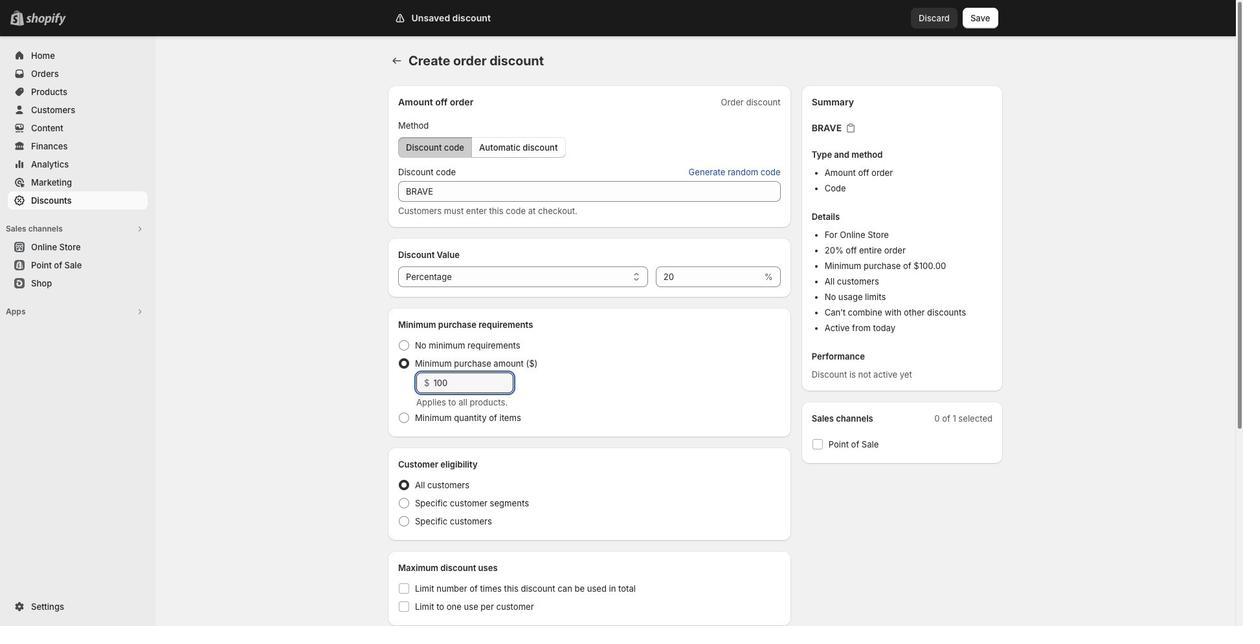 Task type: describe. For each thing, give the bounding box(es) containing it.
0.00 text field
[[433, 373, 514, 394]]



Task type: vqa. For each thing, say whether or not it's contained in the screenshot.
My Store image
no



Task type: locate. For each thing, give the bounding box(es) containing it.
shopify image
[[26, 13, 66, 26]]

None text field
[[398, 181, 781, 202], [656, 267, 762, 288], [398, 181, 781, 202], [656, 267, 762, 288]]



